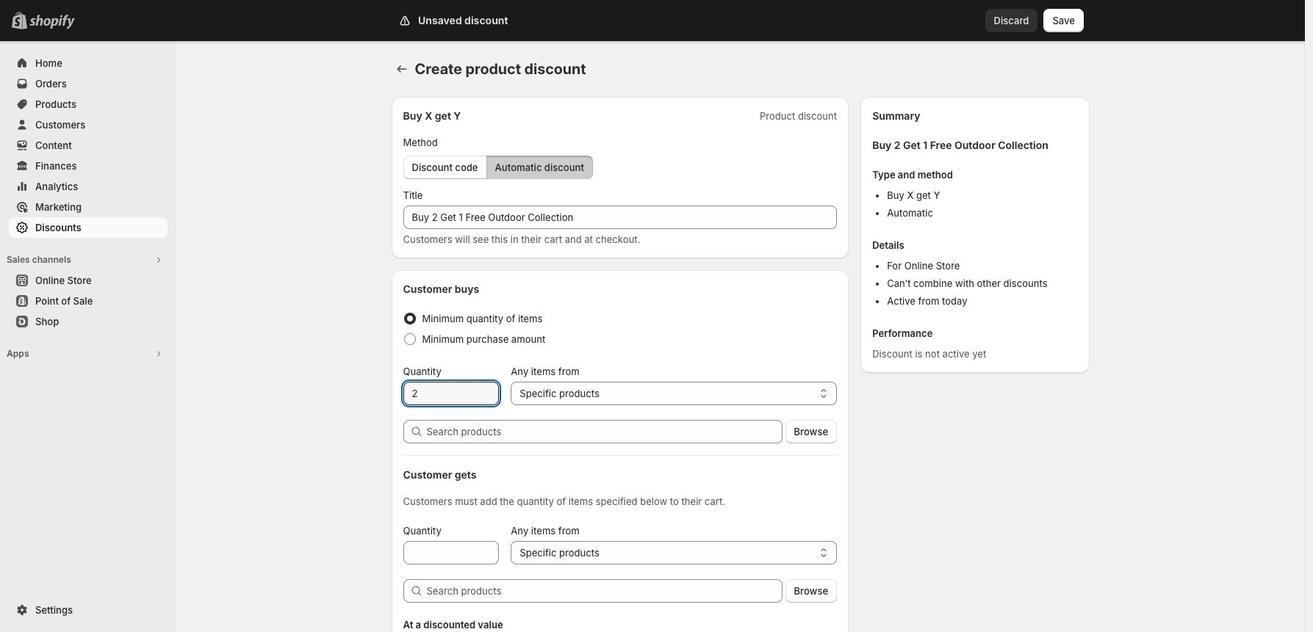 Task type: describe. For each thing, give the bounding box(es) containing it.
Search products text field
[[427, 421, 783, 444]]



Task type: vqa. For each thing, say whether or not it's contained in the screenshot.
carts
no



Task type: locate. For each thing, give the bounding box(es) containing it.
None text field
[[403, 206, 837, 229], [403, 382, 499, 406], [403, 206, 837, 229], [403, 382, 499, 406]]

shopify image
[[29, 15, 75, 29]]

None text field
[[403, 542, 499, 565]]

Search products text field
[[427, 580, 783, 604]]



